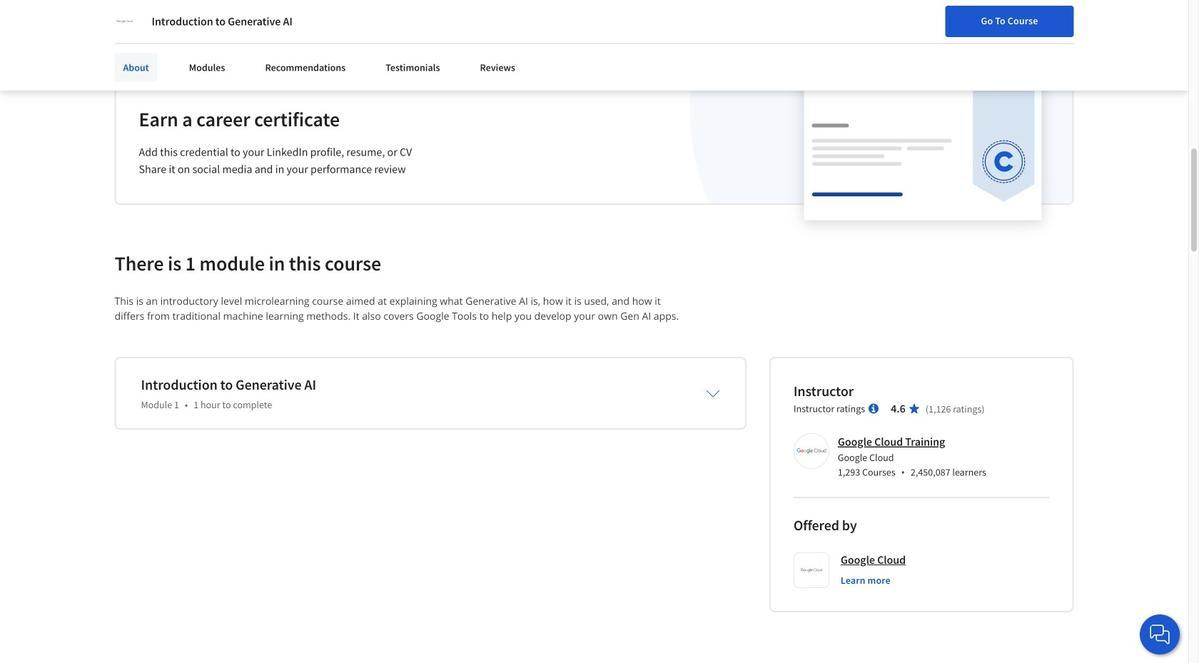 Task type: vqa. For each thing, say whether or not it's contained in the screenshot.
Banner 'navigation'
yes



Task type: locate. For each thing, give the bounding box(es) containing it.
coursera image
[[115, 40, 205, 63]]

coursera career certificate image
[[805, 67, 1042, 219]]

coursera enterprise logos image
[[756, 0, 1042, 3]]

banner navigation
[[115, 0, 505, 39]]

None search field
[[299, 36, 645, 67]]



Task type: describe. For each thing, give the bounding box(es) containing it.
google cloud training image
[[796, 435, 828, 467]]

google cloud image
[[115, 11, 135, 31]]



